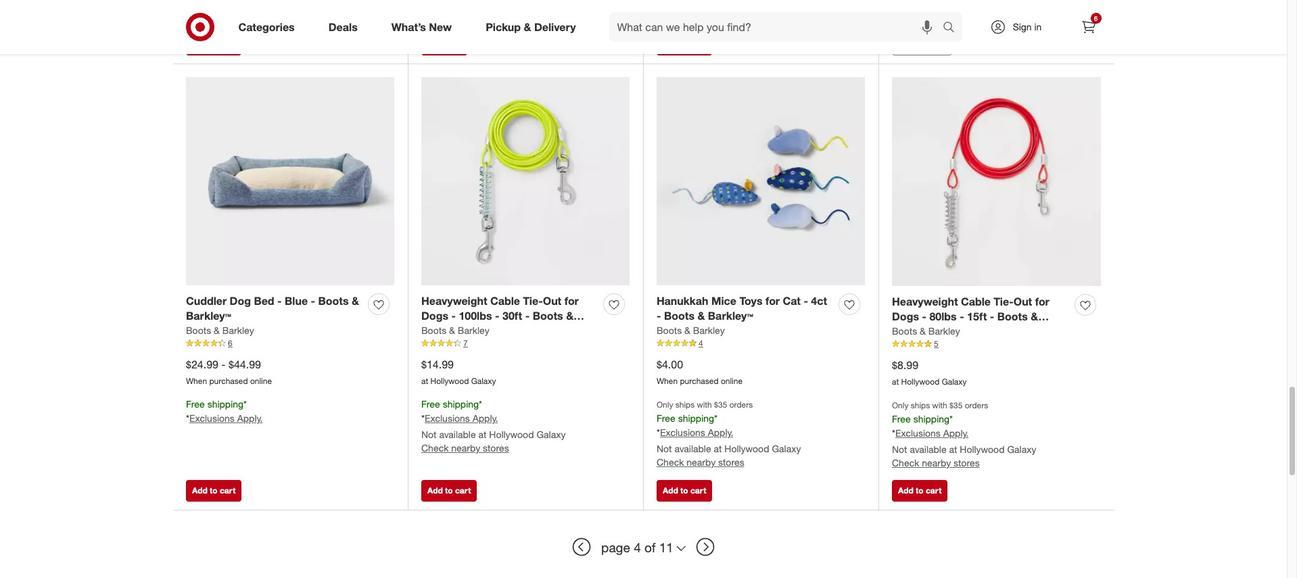Task type: locate. For each thing, give the bounding box(es) containing it.
- inside $24.99 - $44.99 when purchased online
[[222, 358, 226, 372]]

boots & barkley link
[[186, 324, 254, 338], [422, 324, 490, 338], [657, 324, 725, 338], [893, 325, 961, 339]]

heavyweight inside heavyweight cable tie-out for dogs - 80lbs - 15ft - boots & barkley™
[[893, 295, 959, 308]]

0 horizontal spatial only
[[657, 400, 674, 410]]

tie- inside heavyweight cable tie-out for dogs - 80lbs - 15ft - boots & barkley™
[[994, 295, 1014, 308]]

exclusions apply. button down $4.00 when purchased online
[[660, 426, 734, 440]]

heavyweight cable tie-out for dogs - 80lbs - 15ft - boots & barkley™ link
[[893, 294, 1070, 339]]

& inside heavyweight cable tie-out for dogs - 80lbs - 15ft - boots & barkley™
[[1031, 310, 1039, 324]]

2 horizontal spatial not
[[893, 444, 908, 455]]

dogs for 100lbs
[[422, 310, 449, 323]]

boots & barkley link down cuddler
[[186, 324, 254, 338]]

1 horizontal spatial for
[[766, 294, 780, 308]]

0 horizontal spatial $35
[[715, 400, 728, 410]]

free shipping * * exclusions apply. not available at hollywood galaxy check nearby stores
[[422, 399, 566, 454]]

heavyweight
[[422, 294, 488, 308], [893, 295, 959, 308]]

cable for 30ft
[[491, 294, 520, 308]]

galaxy
[[471, 376, 496, 387], [942, 377, 967, 387], [537, 429, 566, 440], [772, 443, 802, 455], [1008, 444, 1037, 455]]

cable inside heavyweight cable tie-out for dogs - 100lbs - 30ft - boots & barkley™
[[491, 294, 520, 308]]

& inside heavyweight cable tie-out for dogs - 100lbs - 30ft - boots & barkley™
[[567, 310, 574, 323]]

0 horizontal spatial 6 link
[[186, 338, 395, 350]]

80lbs
[[930, 310, 957, 324]]

page 4 of 11 button
[[596, 533, 692, 563]]

ships
[[676, 400, 695, 410], [911, 401, 931, 411]]

boots & barkley down cuddler
[[186, 325, 254, 336]]

cable inside heavyweight cable tie-out for dogs - 80lbs - 15ft - boots & barkley™
[[962, 295, 991, 308]]

barkley down dog
[[223, 325, 254, 336]]

galaxy inside '$14.99 at hollywood galaxy'
[[471, 376, 496, 387]]

check
[[186, 10, 213, 22], [657, 10, 684, 22], [899, 39, 922, 49], [422, 442, 449, 454], [657, 457, 684, 468], [893, 457, 920, 469]]

boots & barkley link for $4.00
[[657, 324, 725, 338]]

exclusions down '$14.99 at hollywood galaxy'
[[425, 413, 470, 424]]

barkley™ inside heavyweight cable tie-out for dogs - 100lbs - 30ft - boots & barkley™
[[422, 325, 467, 339]]

to for hanukkah mice toys for cat - 4ct - boots & barkley™
[[681, 486, 689, 496]]

6 link right 'in'
[[1074, 12, 1104, 42]]

page
[[602, 540, 631, 556]]

not for $8.99
[[893, 444, 908, 455]]

barkley™ down cuddler
[[186, 310, 231, 323]]

$14.99
[[422, 358, 454, 372]]

at inside $8.99 at hollywood galaxy
[[893, 377, 900, 387]]

4 link
[[657, 338, 866, 350]]

ships for $8.99
[[911, 401, 931, 411]]

heavyweight cable tie-out for dogs - 100lbs - 30ft - boots & barkley™ image
[[422, 77, 630, 286], [422, 77, 630, 286]]

dogs inside heavyweight cable tie-out for dogs - 100lbs - 30ft - boots & barkley™
[[422, 310, 449, 323]]

0 horizontal spatial 6
[[228, 339, 233, 349]]

cable up "15ft"
[[962, 295, 991, 308]]

6 up $44.99
[[228, 339, 233, 349]]

dogs for 80lbs
[[893, 310, 920, 324]]

add to cart button for heavyweight cable tie-out for dogs - 80lbs - 15ft - boots & barkley™
[[893, 481, 948, 502]]

1 horizontal spatial dogs
[[893, 310, 920, 324]]

1 horizontal spatial online
[[721, 376, 743, 387]]

1 check nearby stores from the left
[[186, 10, 274, 22]]

cart for heavyweight cable tie-out for dogs - 100lbs - 30ft - boots & barkley™
[[455, 486, 471, 496]]

to for heavyweight cable tie-out for dogs - 100lbs - 30ft - boots & barkley™
[[445, 486, 453, 496]]

cable
[[491, 294, 520, 308], [962, 295, 991, 308]]

for up 7 link
[[565, 294, 579, 308]]

orders down $4.00 when purchased online
[[730, 400, 753, 410]]

online down "4" 'link'
[[721, 376, 743, 387]]

add to cart button for cuddler dog bed - blue - boots & barkley™
[[186, 481, 242, 502]]

barkley™ down 80lbs
[[893, 326, 938, 339]]

&
[[524, 20, 532, 34], [352, 294, 359, 308], [567, 310, 574, 323], [698, 310, 705, 323], [1031, 310, 1039, 324], [214, 325, 220, 336], [449, 325, 455, 336], [685, 325, 691, 336], [920, 326, 926, 337]]

$35 down $4.00 when purchased online
[[715, 400, 728, 410]]

when down $24.99
[[186, 376, 207, 387]]

boots & barkley down hanukkah
[[657, 325, 725, 336]]

available
[[439, 429, 476, 440], [675, 443, 712, 455], [910, 444, 947, 455]]

6 right 'in'
[[1095, 14, 1099, 22]]

dogs inside heavyweight cable tie-out for dogs - 80lbs - 15ft - boots & barkley™
[[893, 310, 920, 324]]

1 horizontal spatial 6 link
[[1074, 12, 1104, 42]]

$35 down $8.99 at hollywood galaxy
[[950, 401, 963, 411]]

with down $8.99 at hollywood galaxy
[[933, 401, 948, 411]]

0 horizontal spatial check nearby stores
[[186, 10, 274, 22]]

0 horizontal spatial when
[[186, 376, 207, 387]]

for inside heavyweight cable tie-out for dogs - 80lbs - 15ft - boots & barkley™
[[1036, 295, 1050, 308]]

exclusions down $24.99 - $44.99 when purchased online
[[189, 413, 235, 424]]

6 link
[[1074, 12, 1104, 42], [186, 338, 395, 350]]

apply. inside "free shipping * * exclusions apply."
[[237, 413, 263, 424]]

0 vertical spatial 4
[[699, 339, 704, 349]]

1 horizontal spatial only ships with $35 orders free shipping * * exclusions apply. not available at hollywood galaxy check nearby stores
[[893, 401, 1037, 469]]

when
[[186, 376, 207, 387], [657, 376, 678, 387]]

2 when from the left
[[657, 376, 678, 387]]

$4.00
[[657, 358, 684, 372]]

ships down $4.00 when purchased online
[[676, 400, 695, 410]]

- left 100lbs
[[452, 310, 456, 323]]

boots & barkley for $14.99
[[422, 325, 490, 336]]

1 horizontal spatial out
[[1014, 295, 1033, 308]]

2 horizontal spatial available
[[910, 444, 947, 455]]

0 horizontal spatial not
[[422, 429, 437, 440]]

barkley™
[[186, 310, 231, 323], [708, 310, 754, 323], [422, 325, 467, 339], [893, 326, 938, 339]]

$35
[[715, 400, 728, 410], [950, 401, 963, 411]]

1 when from the left
[[186, 376, 207, 387]]

out inside heavyweight cable tie-out for dogs - 80lbs - 15ft - boots & barkley™
[[1014, 295, 1033, 308]]

1 horizontal spatial purchased
[[680, 376, 719, 387]]

categories link
[[227, 12, 312, 42]]

0 horizontal spatial dogs
[[422, 310, 449, 323]]

boots & barkley link for $24.99
[[186, 324, 254, 338]]

dog
[[230, 294, 251, 308]]

add to cart button for heavyweight cable tie-out for dogs - 100lbs - 30ft - boots & barkley™
[[422, 481, 477, 502]]

0 horizontal spatial tie-
[[523, 294, 543, 308]]

for left cat
[[766, 294, 780, 308]]

available for $8.99
[[910, 444, 947, 455]]

hollywood
[[431, 376, 469, 387], [902, 377, 940, 387], [490, 429, 534, 440], [725, 443, 770, 455], [961, 444, 1005, 455]]

orders down $8.99 at hollywood galaxy
[[966, 401, 989, 411]]

free inside "free shipping * * exclusions apply."
[[186, 399, 205, 410]]

- left 30ft
[[495, 310, 500, 323]]

apply.
[[237, 413, 263, 424], [473, 413, 498, 424], [708, 427, 734, 439], [944, 428, 969, 439]]

purchased down '$4.00'
[[680, 376, 719, 387]]

0 horizontal spatial for
[[565, 294, 579, 308]]

out up 7 link
[[543, 294, 562, 308]]

hollywood inside free shipping * * exclusions apply. not available at hollywood galaxy check nearby stores
[[490, 429, 534, 440]]

heavyweight for 80lbs
[[893, 295, 959, 308]]

1 horizontal spatial when
[[657, 376, 678, 387]]

only down '$4.00'
[[657, 400, 674, 410]]

4
[[699, 339, 704, 349], [634, 540, 641, 556]]

stores inside free shipping * * exclusions apply. not available at hollywood galaxy check nearby stores
[[483, 442, 509, 454]]

boots & barkley link for $8.99
[[893, 325, 961, 339]]

1 purchased from the left
[[209, 376, 248, 387]]

$8.99 at hollywood galaxy
[[893, 359, 967, 387]]

2 purchased from the left
[[680, 376, 719, 387]]

check stores button
[[893, 34, 953, 55]]

1 horizontal spatial heavyweight
[[893, 295, 959, 308]]

barkley down 100lbs
[[458, 325, 490, 336]]

add to cart
[[192, 39, 236, 49], [663, 39, 707, 49], [192, 486, 236, 496], [428, 486, 471, 496], [663, 486, 707, 496], [899, 486, 942, 496]]

free down $14.99
[[422, 399, 440, 410]]

deals
[[329, 20, 358, 34]]

0 horizontal spatial cable
[[491, 294, 520, 308]]

barkley
[[223, 325, 254, 336], [458, 325, 490, 336], [694, 325, 725, 336], [929, 326, 961, 337]]

0 horizontal spatial orders
[[730, 400, 753, 410]]

for
[[565, 294, 579, 308], [766, 294, 780, 308], [1036, 295, 1050, 308]]

with for $4.00
[[697, 400, 712, 410]]

shipping
[[208, 399, 244, 410], [443, 399, 479, 410], [679, 413, 715, 424], [914, 414, 950, 425]]

check nearby stores
[[186, 10, 274, 22], [657, 10, 745, 22]]

to for heavyweight cable tie-out for dogs - 80lbs - 15ft - boots & barkley™
[[916, 486, 924, 496]]

0 horizontal spatial online
[[250, 376, 272, 387]]

$14.99 at hollywood galaxy
[[422, 358, 496, 387]]

1 horizontal spatial orders
[[966, 401, 989, 411]]

boots & barkley for $24.99
[[186, 325, 254, 336]]

dogs left 80lbs
[[893, 310, 920, 324]]

1 horizontal spatial check nearby stores
[[657, 10, 745, 22]]

4 inside dropdown button
[[634, 540, 641, 556]]

4 left of
[[634, 540, 641, 556]]

barkley™ down mice
[[708, 310, 754, 323]]

sign
[[1014, 21, 1032, 32]]

0 horizontal spatial ships
[[676, 400, 695, 410]]

1 horizontal spatial with
[[933, 401, 948, 411]]

boots & barkley up the 7
[[422, 325, 490, 336]]

1 online from the left
[[250, 376, 272, 387]]

- left 4ct
[[804, 294, 809, 308]]

boots & barkley link down hanukkah
[[657, 324, 725, 338]]

1 horizontal spatial not
[[657, 443, 672, 455]]

check nearby stores button
[[186, 10, 274, 23], [657, 10, 745, 23], [422, 442, 509, 455], [657, 456, 745, 470], [893, 457, 980, 470]]

ships for $4.00
[[676, 400, 695, 410]]

heavyweight cable tie-out for dogs - 80lbs - 15ft - boots & barkley™ image
[[893, 77, 1102, 286], [893, 77, 1102, 286]]

0 horizontal spatial only ships with $35 orders free shipping * * exclusions apply. not available at hollywood galaxy check nearby stores
[[657, 400, 802, 468]]

0 horizontal spatial out
[[543, 294, 562, 308]]

0 horizontal spatial 4
[[634, 540, 641, 556]]

0 horizontal spatial purchased
[[209, 376, 248, 387]]

hanukkah mice toys for cat - 4ct - boots & barkley™ image
[[657, 77, 866, 286], [657, 77, 866, 286]]

with
[[697, 400, 712, 410], [933, 401, 948, 411]]

ships down $8.99 at hollywood galaxy
[[911, 401, 931, 411]]

4 up $4.00 when purchased online
[[699, 339, 704, 349]]

barkley™ up $14.99
[[422, 325, 467, 339]]

0 horizontal spatial available
[[439, 429, 476, 440]]

exclusions apply. button
[[189, 412, 263, 426], [425, 412, 498, 426], [660, 426, 734, 440], [896, 427, 969, 441]]

when inside $4.00 when purchased online
[[657, 376, 678, 387]]

only
[[657, 400, 674, 410], [893, 401, 909, 411]]

add to cart for heavyweight cable tie-out for dogs - 100lbs - 30ft - boots & barkley™
[[428, 486, 471, 496]]

barkley™ inside heavyweight cable tie-out for dogs - 80lbs - 15ft - boots & barkley™
[[893, 326, 938, 339]]

when down '$4.00'
[[657, 376, 678, 387]]

boots & barkley for $8.99
[[893, 326, 961, 337]]

only down $8.99
[[893, 401, 909, 411]]

check inside button
[[899, 39, 922, 49]]

1 horizontal spatial 4
[[699, 339, 704, 349]]

free down $24.99
[[186, 399, 205, 410]]

nearby inside free shipping * * exclusions apply. not available at hollywood galaxy check nearby stores
[[452, 442, 481, 454]]

add to cart button
[[186, 34, 242, 55], [657, 34, 713, 55], [186, 481, 242, 502], [422, 481, 477, 502], [657, 481, 713, 502], [893, 481, 948, 502]]

& inside cuddler dog bed - blue - boots & barkley™
[[352, 294, 359, 308]]

apply. down $24.99 - $44.99 when purchased online
[[237, 413, 263, 424]]

stores inside check stores button
[[924, 39, 947, 49]]

new
[[429, 20, 452, 34]]

boots & barkley link for $14.99
[[422, 324, 490, 338]]

boots
[[318, 294, 349, 308], [533, 310, 564, 323], [665, 310, 695, 323], [998, 310, 1029, 324], [186, 325, 211, 336], [422, 325, 447, 336], [657, 325, 682, 336], [893, 326, 918, 337]]

free
[[186, 399, 205, 410], [422, 399, 440, 410], [657, 413, 676, 424], [893, 414, 911, 425]]

2 horizontal spatial for
[[1036, 295, 1050, 308]]

to for cuddler dog bed - blue - boots & barkley™
[[210, 486, 218, 496]]

boots & barkley link up 5
[[893, 325, 961, 339]]

apply. down '$14.99 at hollywood galaxy'
[[473, 413, 498, 424]]

*
[[244, 399, 247, 410], [479, 399, 483, 410], [186, 413, 189, 424], [422, 413, 425, 424], [715, 413, 718, 424], [950, 414, 954, 425], [657, 427, 660, 439], [893, 428, 896, 439]]

1 horizontal spatial $35
[[950, 401, 963, 411]]

boots inside heavyweight cable tie-out for dogs - 80lbs - 15ft - boots & barkley™
[[998, 310, 1029, 324]]

dogs left 100lbs
[[422, 310, 449, 323]]

4ct
[[812, 294, 828, 308]]

dogs
[[422, 310, 449, 323], [893, 310, 920, 324]]

-
[[278, 294, 282, 308], [311, 294, 315, 308], [804, 294, 809, 308], [452, 310, 456, 323], [495, 310, 500, 323], [526, 310, 530, 323], [657, 310, 662, 323], [923, 310, 927, 324], [960, 310, 965, 324], [991, 310, 995, 324], [222, 358, 226, 372]]

at inside free shipping * * exclusions apply. not available at hollywood galaxy check nearby stores
[[479, 429, 487, 440]]

free down $8.99
[[893, 414, 911, 425]]

1 horizontal spatial only
[[893, 401, 909, 411]]

- down hanukkah
[[657, 310, 662, 323]]

out up 5 link
[[1014, 295, 1033, 308]]

only ships with $35 orders free shipping * * exclusions apply. not available at hollywood galaxy check nearby stores for $8.99
[[893, 401, 1037, 469]]

exclusions apply. button down '$14.99 at hollywood galaxy'
[[425, 412, 498, 426]]

cable up 30ft
[[491, 294, 520, 308]]

purchased down $44.99
[[209, 376, 248, 387]]

not
[[422, 429, 437, 440], [657, 443, 672, 455], [893, 444, 908, 455]]

pickup
[[486, 20, 521, 34]]

0 horizontal spatial with
[[697, 400, 712, 410]]

sign in link
[[979, 12, 1063, 42]]

tie-
[[523, 294, 543, 308], [994, 295, 1014, 308]]

to
[[210, 39, 218, 49], [681, 39, 689, 49], [210, 486, 218, 496], [445, 486, 453, 496], [681, 486, 689, 496], [916, 486, 924, 496]]

categories
[[239, 20, 295, 34]]

hanukkah mice toys for cat - 4ct - boots & barkley™ link
[[657, 293, 834, 324]]

boots & barkley link up the 7
[[422, 324, 490, 338]]

hollywood inside '$14.99 at hollywood galaxy'
[[431, 376, 469, 387]]

$44.99
[[229, 358, 261, 372]]

heavyweight up 100lbs
[[422, 294, 488, 308]]

boots & barkley
[[186, 325, 254, 336], [422, 325, 490, 336], [657, 325, 725, 336], [893, 326, 961, 337]]

shipping down $24.99 - $44.99 when purchased online
[[208, 399, 244, 410]]

1 vertical spatial 4
[[634, 540, 641, 556]]

hollywood inside $8.99 at hollywood galaxy
[[902, 377, 940, 387]]

hanukkah
[[657, 294, 709, 308]]

add for heavyweight cable tie-out for dogs - 100lbs - 30ft - boots & barkley™
[[428, 486, 443, 496]]

heavyweight inside heavyweight cable tie-out for dogs - 100lbs - 30ft - boots & barkley™
[[422, 294, 488, 308]]

0 horizontal spatial heavyweight
[[422, 294, 488, 308]]

not for $4.00
[[657, 443, 672, 455]]

out for heavyweight cable tie-out for dogs - 100lbs - 30ft - boots & barkley™
[[543, 294, 562, 308]]

1 horizontal spatial available
[[675, 443, 712, 455]]

purchased inside $24.99 - $44.99 when purchased online
[[209, 376, 248, 387]]

cat
[[783, 294, 801, 308]]

nearby
[[216, 10, 245, 22], [687, 10, 716, 22], [452, 442, 481, 454], [687, 457, 716, 468], [923, 457, 952, 469]]

online inside $4.00 when purchased online
[[721, 376, 743, 387]]

heavyweight up 80lbs
[[893, 295, 959, 308]]

2 online from the left
[[721, 376, 743, 387]]

- right $24.99
[[222, 358, 226, 372]]

with down $4.00 when purchased online
[[697, 400, 712, 410]]

5 link
[[893, 339, 1102, 350]]

1 vertical spatial 6 link
[[186, 338, 395, 350]]

& inside hanukkah mice toys for cat - 4ct - boots & barkley™
[[698, 310, 705, 323]]

orders
[[730, 400, 753, 410], [966, 401, 989, 411]]

out inside heavyweight cable tie-out for dogs - 100lbs - 30ft - boots & barkley™
[[543, 294, 562, 308]]

at
[[422, 376, 429, 387], [893, 377, 900, 387], [479, 429, 487, 440], [714, 443, 722, 455], [950, 444, 958, 455]]

apply. down $4.00 when purchased online
[[708, 427, 734, 439]]

exclusions
[[189, 413, 235, 424], [425, 413, 470, 424], [660, 427, 706, 439], [896, 428, 941, 439]]

stores
[[248, 10, 274, 22], [719, 10, 745, 22], [924, 39, 947, 49], [483, 442, 509, 454], [719, 457, 745, 468], [954, 457, 980, 469]]

add to cart for heavyweight cable tie-out for dogs - 80lbs - 15ft - boots & barkley™
[[899, 486, 942, 496]]

barkley down mice
[[694, 325, 725, 336]]

1 horizontal spatial cable
[[962, 295, 991, 308]]

for for heavyweight cable tie-out for dogs - 100lbs - 30ft - boots & barkley™
[[565, 294, 579, 308]]

for up 5 link
[[1036, 295, 1050, 308]]

1 horizontal spatial ships
[[911, 401, 931, 411]]

cuddler dog bed - blue - boots & barkley™ image
[[186, 77, 395, 286], [186, 77, 395, 286]]

for inside heavyweight cable tie-out for dogs - 100lbs - 30ft - boots & barkley™
[[565, 294, 579, 308]]

barkley down 80lbs
[[929, 326, 961, 337]]

only ships with $35 orders free shipping * * exclusions apply. not available at hollywood galaxy check nearby stores
[[657, 400, 802, 468], [893, 401, 1037, 469]]

purchased
[[209, 376, 248, 387], [680, 376, 719, 387]]

search
[[937, 21, 969, 35]]

6
[[1095, 14, 1099, 22], [228, 339, 233, 349]]

free shipping * * exclusions apply.
[[186, 399, 263, 424]]

for inside hanukkah mice toys for cat - 4ct - boots & barkley™
[[766, 294, 780, 308]]

tie- up 5 link
[[994, 295, 1014, 308]]

6 link down cuddler dog bed - blue - boots & barkley™ link
[[186, 338, 395, 350]]

tie- up 7 link
[[523, 294, 543, 308]]

cart for hanukkah mice toys for cat - 4ct - boots & barkley™
[[691, 486, 707, 496]]

100lbs
[[459, 310, 492, 323]]

tie- inside heavyweight cable tie-out for dogs - 100lbs - 30ft - boots & barkley™
[[523, 294, 543, 308]]

when inside $24.99 - $44.99 when purchased online
[[186, 376, 207, 387]]

out
[[543, 294, 562, 308], [1014, 295, 1033, 308]]

blue
[[285, 294, 308, 308]]

0 vertical spatial 6
[[1095, 14, 1099, 22]]

$24.99
[[186, 358, 219, 372]]

online down $44.99
[[250, 376, 272, 387]]

boots & barkley up 5
[[893, 326, 961, 337]]

boots inside cuddler dog bed - blue - boots & barkley™
[[318, 294, 349, 308]]

1 horizontal spatial tie-
[[994, 295, 1014, 308]]

apply. down $8.99 at hollywood galaxy
[[944, 428, 969, 439]]

shipping down '$14.99 at hollywood galaxy'
[[443, 399, 479, 410]]



Task type: describe. For each thing, give the bounding box(es) containing it.
only for $8.99
[[893, 401, 909, 411]]

cart for heavyweight cable tie-out for dogs - 80lbs - 15ft - boots & barkley™
[[926, 486, 942, 496]]

shipping down $4.00 when purchased online
[[679, 413, 715, 424]]

$35 for $4.00
[[715, 400, 728, 410]]

0 vertical spatial 6 link
[[1074, 12, 1104, 42]]

$4.00 when purchased online
[[657, 358, 743, 387]]

heavyweight cable tie-out for dogs - 100lbs - 30ft - boots & barkley™
[[422, 294, 579, 339]]

out for heavyweight cable tie-out for dogs - 80lbs - 15ft - boots & barkley™
[[1014, 295, 1033, 308]]

orders for $8.99
[[966, 401, 989, 411]]

toys
[[740, 294, 763, 308]]

exclusions apply. button down $24.99 - $44.99 when purchased online
[[189, 412, 263, 426]]

deals link
[[317, 12, 375, 42]]

exclusions inside "free shipping * * exclusions apply."
[[189, 413, 235, 424]]

exclusions inside free shipping * * exclusions apply. not available at hollywood galaxy check nearby stores
[[425, 413, 470, 424]]

only ships with $35 orders free shipping * * exclusions apply. not available at hollywood galaxy check nearby stores for $4.00
[[657, 400, 802, 468]]

available inside free shipping * * exclusions apply. not available at hollywood galaxy check nearby stores
[[439, 429, 476, 440]]

orders for $4.00
[[730, 400, 753, 410]]

bed
[[254, 294, 275, 308]]

$24.99 - $44.99 when purchased online
[[186, 358, 272, 387]]

exclusions apply. button down $8.99 at hollywood galaxy
[[896, 427, 969, 441]]

add for heavyweight cable tie-out for dogs - 80lbs - 15ft - boots & barkley™
[[899, 486, 914, 496]]

boots inside heavyweight cable tie-out for dogs - 100lbs - 30ft - boots & barkley™
[[533, 310, 564, 323]]

apply. inside free shipping * * exclusions apply. not available at hollywood galaxy check nearby stores
[[473, 413, 498, 424]]

check inside free shipping * * exclusions apply. not available at hollywood galaxy check nearby stores
[[422, 442, 449, 454]]

- right blue
[[311, 294, 315, 308]]

$8.99
[[893, 359, 919, 372]]

cuddler
[[186, 294, 227, 308]]

exclusions down $4.00 when purchased online
[[660, 427, 706, 439]]

cart for cuddler dog bed - blue - boots & barkley™
[[220, 486, 236, 496]]

sign in
[[1014, 21, 1042, 32]]

add for cuddler dog bed - blue - boots & barkley™
[[192, 486, 208, 496]]

What can we help you find? suggestions appear below search field
[[609, 12, 946, 42]]

barkley™ inside hanukkah mice toys for cat - 4ct - boots & barkley™
[[708, 310, 754, 323]]

shipping inside free shipping * * exclusions apply. not available at hollywood galaxy check nearby stores
[[443, 399, 479, 410]]

pickup & delivery link
[[475, 12, 593, 42]]

- left "15ft"
[[960, 310, 965, 324]]

barkley for $24.99
[[223, 325, 254, 336]]

search button
[[937, 12, 969, 45]]

cable for 15ft
[[962, 295, 991, 308]]

30ft
[[503, 310, 523, 323]]

1 horizontal spatial 6
[[1095, 14, 1099, 22]]

heavyweight cable tie-out for dogs - 80lbs - 15ft - boots & barkley™
[[893, 295, 1050, 339]]

purchased inside $4.00 when purchased online
[[680, 376, 719, 387]]

shipping inside "free shipping * * exclusions apply."
[[208, 399, 244, 410]]

for for heavyweight cable tie-out for dogs - 80lbs - 15ft - boots & barkley™
[[1036, 295, 1050, 308]]

heavyweight for 100lbs
[[422, 294, 488, 308]]

cuddler dog bed - blue - boots & barkley™ link
[[186, 293, 363, 324]]

7 link
[[422, 338, 630, 350]]

boots inside hanukkah mice toys for cat - 4ct - boots & barkley™
[[665, 310, 695, 323]]

15ft
[[968, 310, 988, 324]]

check stores
[[899, 39, 947, 49]]

- right "bed"
[[278, 294, 282, 308]]

2 check nearby stores from the left
[[657, 10, 745, 22]]

add to cart button for hanukkah mice toys for cat - 4ct - boots & barkley™
[[657, 481, 713, 502]]

barkley for $14.99
[[458, 325, 490, 336]]

$35 for $8.99
[[950, 401, 963, 411]]

with for $8.99
[[933, 401, 948, 411]]

online inside $24.99 - $44.99 when purchased online
[[250, 376, 272, 387]]

4 inside 'link'
[[699, 339, 704, 349]]

add to cart for cuddler dog bed - blue - boots & barkley™
[[192, 486, 236, 496]]

barkley for $8.99
[[929, 326, 961, 337]]

available for $4.00
[[675, 443, 712, 455]]

what's new link
[[380, 12, 469, 42]]

11
[[660, 540, 674, 556]]

not inside free shipping * * exclusions apply. not available at hollywood galaxy check nearby stores
[[422, 429, 437, 440]]

5
[[935, 339, 939, 349]]

at inside '$14.99 at hollywood galaxy'
[[422, 376, 429, 387]]

mice
[[712, 294, 737, 308]]

tie- for 15ft
[[994, 295, 1014, 308]]

page 4 of 11
[[602, 540, 674, 556]]

7
[[464, 339, 468, 349]]

boots & barkley for $4.00
[[657, 325, 725, 336]]

delivery
[[535, 20, 576, 34]]

1 vertical spatial 6
[[228, 339, 233, 349]]

hanukkah mice toys for cat - 4ct - boots & barkley™
[[657, 294, 828, 323]]

galaxy inside $8.99 at hollywood galaxy
[[942, 377, 967, 387]]

free inside free shipping * * exclusions apply. not available at hollywood galaxy check nearby stores
[[422, 399, 440, 410]]

tie- for 30ft
[[523, 294, 543, 308]]

barkley™ inside cuddler dog bed - blue - boots & barkley™
[[186, 310, 231, 323]]

heavyweight cable tie-out for dogs - 100lbs - 30ft - boots & barkley™ link
[[422, 293, 598, 339]]

free down '$4.00'
[[657, 413, 676, 424]]

- right "15ft"
[[991, 310, 995, 324]]

barkley for $4.00
[[694, 325, 725, 336]]

add for hanukkah mice toys for cat - 4ct - boots & barkley™
[[663, 486, 679, 496]]

what's new
[[392, 20, 452, 34]]

pickup & delivery
[[486, 20, 576, 34]]

- right 30ft
[[526, 310, 530, 323]]

of
[[645, 540, 656, 556]]

galaxy inside free shipping * * exclusions apply. not available at hollywood galaxy check nearby stores
[[537, 429, 566, 440]]

add to cart for hanukkah mice toys for cat - 4ct - boots & barkley™
[[663, 486, 707, 496]]

what's
[[392, 20, 426, 34]]

in
[[1035, 21, 1042, 32]]

only for $4.00
[[657, 400, 674, 410]]

exclusions down $8.99 at hollywood galaxy
[[896, 428, 941, 439]]

shipping down $8.99 at hollywood galaxy
[[914, 414, 950, 425]]

- left 80lbs
[[923, 310, 927, 324]]

cuddler dog bed - blue - boots & barkley™
[[186, 294, 359, 323]]



Task type: vqa. For each thing, say whether or not it's contained in the screenshot.
2nd the What from the bottom of the page
no



